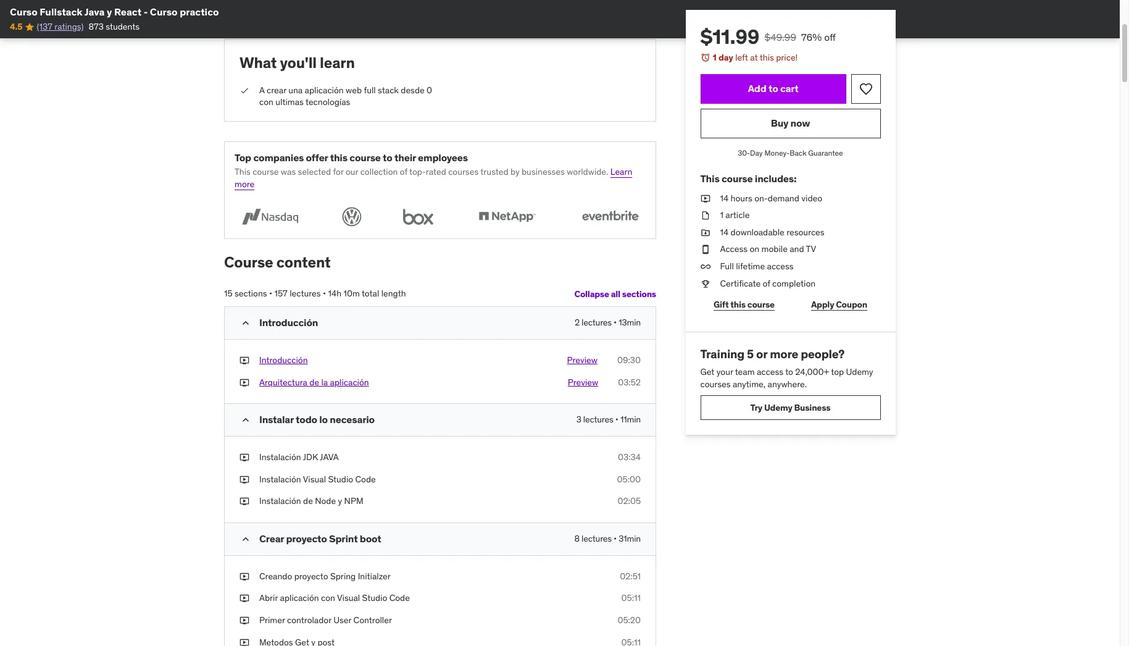 Task type: vqa. For each thing, say whether or not it's contained in the screenshot.
What you'll learn
yes



Task type: describe. For each thing, give the bounding box(es) containing it.
2
[[575, 317, 580, 328]]

video
[[802, 192, 823, 204]]

2 curso from the left
[[150, 6, 178, 18]]

14 hours on-demand video
[[721, 192, 823, 204]]

java
[[84, 6, 105, 18]]

certificate
[[721, 278, 761, 289]]

all
[[611, 288, 621, 299]]

873
[[89, 21, 104, 32]]

or
[[757, 347, 768, 361]]

alarm image
[[701, 53, 711, 62]]

stack
[[378, 84, 399, 95]]

box image
[[398, 205, 439, 229]]

at
[[751, 52, 759, 63]]

to inside training 5 or more people? get your team access to 24,000+ top udemy courses anytime, anywhere.
[[786, 366, 794, 377]]

user
[[334, 615, 352, 626]]

money-
[[765, 148, 791, 157]]

2 vertical spatial aplicación
[[280, 593, 319, 604]]

con inside a crear una aplicación web full stack desde 0 con ultimas tecnologías
[[259, 96, 274, 108]]

0 vertical spatial code
[[356, 474, 376, 485]]

for
[[333, 166, 344, 177]]

left
[[736, 52, 749, 63]]

buy now
[[772, 117, 811, 129]]

people?
[[802, 347, 845, 361]]

instalación for instalación de node y npm
[[259, 496, 301, 507]]

(137
[[37, 21, 52, 32]]

completion
[[773, 278, 816, 289]]

30-day money-back guarantee
[[739, 148, 844, 157]]

lectures right 157
[[290, 288, 321, 299]]

lo
[[320, 413, 328, 426]]

more inside training 5 or more people? get your team access to 24,000+ top udemy courses anytime, anywhere.
[[771, 347, 799, 361]]

boot
[[360, 532, 381, 545]]

companies
[[254, 151, 304, 164]]

lifetime
[[737, 261, 766, 272]]

1 vertical spatial of
[[764, 278, 771, 289]]

preview for 09:30
[[567, 355, 598, 366]]

team
[[736, 366, 756, 377]]

y for java
[[107, 6, 112, 18]]

1 curso from the left
[[10, 6, 38, 18]]

3
[[577, 414, 582, 425]]

npm
[[344, 496, 364, 507]]

76%
[[802, 31, 823, 43]]

(137 ratings)
[[37, 21, 84, 32]]

small image for introducción
[[240, 317, 252, 329]]

total
[[362, 288, 379, 299]]

la
[[322, 377, 328, 388]]

lectures for introducción
[[582, 317, 612, 328]]

30-
[[739, 148, 751, 157]]

4.5
[[10, 21, 22, 32]]

instalar todo lo necesario
[[259, 413, 375, 426]]

this course was selected for our collection of top-rated courses trusted by businesses worldwide.
[[235, 166, 609, 177]]

offer
[[306, 151, 328, 164]]

14h 10m
[[328, 288, 360, 299]]

course down certificate of completion
[[748, 299, 776, 310]]

$49.99
[[765, 31, 797, 43]]

you'll
[[280, 53, 317, 72]]

learn
[[611, 166, 633, 177]]

add to cart button
[[701, 74, 847, 104]]

31min
[[619, 533, 641, 544]]

to inside button
[[769, 82, 779, 95]]

157
[[275, 288, 288, 299]]

udemy inside training 5 or more people? get your team access to 24,000+ top udemy courses anytime, anywhere.
[[847, 366, 874, 377]]

training 5 or more people? get your team access to 24,000+ top udemy courses anytime, anywhere.
[[701, 347, 874, 390]]

arquitectura
[[259, 377, 308, 388]]

crear
[[267, 84, 287, 95]]

-
[[144, 6, 148, 18]]

0 horizontal spatial studio
[[328, 474, 353, 485]]

employees
[[418, 151, 468, 164]]

5
[[748, 347, 755, 361]]

arquitectura de la aplicación button
[[259, 377, 369, 389]]

instalación jdk java
[[259, 452, 339, 463]]

1 vertical spatial to
[[383, 151, 393, 164]]

collapse all sections button
[[575, 282, 657, 306]]

learn more link
[[235, 166, 633, 189]]

top
[[235, 151, 251, 164]]

guarantee
[[809, 148, 844, 157]]

24,000+
[[796, 366, 830, 377]]

certificate of completion
[[721, 278, 816, 289]]

cart
[[781, 82, 799, 95]]

instalación for instalación jdk java
[[259, 452, 301, 463]]

on
[[751, 244, 760, 255]]

05:00
[[617, 474, 641, 485]]

instalación visual studio code
[[259, 474, 376, 485]]

gift
[[714, 299, 730, 310]]

collapse
[[575, 288, 610, 299]]

1 article
[[721, 210, 751, 221]]

1 horizontal spatial con
[[321, 593, 335, 604]]

course up our
[[350, 151, 381, 164]]

by
[[511, 166, 520, 177]]

controller
[[354, 615, 392, 626]]

anytime,
[[734, 378, 766, 390]]

$11.99 $49.99 76% off
[[701, 24, 837, 49]]

course down companies
[[253, 166, 279, 177]]

businesses
[[522, 166, 565, 177]]

1 vertical spatial udemy
[[765, 402, 793, 413]]

• for introducción
[[614, 317, 617, 328]]

ratings)
[[55, 21, 84, 32]]

lectures for crear proyecto sprint boot
[[582, 533, 612, 544]]

13min
[[619, 317, 641, 328]]

lectures for instalar todo lo necesario
[[584, 414, 614, 425]]

aplicación for una
[[305, 84, 344, 95]]

course content
[[224, 253, 331, 272]]

14 for 14 hours on-demand video
[[721, 192, 729, 204]]

02:51
[[620, 571, 641, 582]]

$11.99
[[701, 24, 760, 49]]

day
[[751, 148, 764, 157]]

15 sections • 157 lectures • 14h 10m total length
[[224, 288, 406, 299]]

small image for instalar todo lo necesario
[[240, 414, 252, 426]]

try udemy business
[[751, 402, 831, 413]]

necesario
[[330, 413, 375, 426]]

apply
[[812, 299, 835, 310]]

this for this course includes:
[[701, 173, 720, 185]]

0 vertical spatial access
[[768, 261, 795, 272]]

de for arquitectura
[[310, 377, 319, 388]]

demand
[[769, 192, 800, 204]]

volkswagen image
[[338, 205, 365, 229]]

14 downloadable resources
[[721, 227, 825, 238]]

rated
[[426, 166, 446, 177]]

add
[[749, 82, 767, 95]]

proyecto for spring
[[294, 571, 328, 582]]

1 introducción from the top
[[259, 316, 318, 329]]

day
[[719, 52, 734, 63]]

course up hours
[[722, 173, 754, 185]]

3 lectures • 11min
[[577, 414, 641, 425]]



Task type: locate. For each thing, give the bounding box(es) containing it.
course
[[350, 151, 381, 164], [253, 166, 279, 177], [722, 173, 754, 185], [748, 299, 776, 310]]

1 day left at this price!
[[713, 52, 799, 63]]

• for crear proyecto sprint boot
[[614, 533, 617, 544]]

web
[[346, 84, 362, 95]]

xsmall image
[[240, 84, 250, 96], [701, 192, 711, 205], [701, 227, 711, 239], [240, 452, 250, 464], [240, 571, 250, 583], [240, 615, 250, 627]]

abrir
[[259, 593, 278, 604]]

small image down course
[[240, 317, 252, 329]]

1 vertical spatial preview
[[568, 377, 599, 388]]

apply coupon button
[[799, 292, 882, 317]]

0 horizontal spatial con
[[259, 96, 274, 108]]

2 instalación from the top
[[259, 474, 301, 485]]

try udemy business link
[[701, 395, 882, 420]]

add to cart
[[749, 82, 799, 95]]

this right gift
[[731, 299, 747, 310]]

todo
[[296, 413, 317, 426]]

sections right 15
[[235, 288, 267, 299]]

1
[[713, 52, 717, 63], [721, 210, 724, 221]]

training
[[701, 347, 745, 361]]

14 for 14 downloadable resources
[[721, 227, 729, 238]]

udemy right top on the bottom right of page
[[847, 366, 874, 377]]

learn more
[[235, 166, 633, 189]]

1 vertical spatial access
[[758, 366, 784, 377]]

0 vertical spatial preview
[[567, 355, 598, 366]]

1 sections from the left
[[235, 288, 267, 299]]

2 horizontal spatial this
[[761, 52, 775, 63]]

small image
[[240, 317, 252, 329], [240, 414, 252, 426], [240, 533, 252, 545]]

0 horizontal spatial code
[[356, 474, 376, 485]]

0 vertical spatial this
[[761, 52, 775, 63]]

to
[[769, 82, 779, 95], [383, 151, 393, 164], [786, 366, 794, 377]]

try
[[751, 402, 763, 413]]

0 vertical spatial de
[[310, 377, 319, 388]]

small image left the instalar
[[240, 414, 252, 426]]

1 vertical spatial proyecto
[[294, 571, 328, 582]]

anywhere.
[[768, 378, 808, 390]]

0 vertical spatial of
[[400, 166, 408, 177]]

2 sections from the left
[[623, 288, 657, 299]]

sections inside dropdown button
[[623, 288, 657, 299]]

instalar
[[259, 413, 294, 426]]

arquitectura de la aplicación
[[259, 377, 369, 388]]

more inside learn more
[[235, 178, 255, 189]]

1 horizontal spatial of
[[764, 278, 771, 289]]

0 vertical spatial visual
[[303, 474, 326, 485]]

their
[[395, 151, 416, 164]]

0 horizontal spatial of
[[400, 166, 408, 177]]

1 for 1 day left at this price!
[[713, 52, 717, 63]]

netapp image
[[472, 205, 543, 229]]

3 small image from the top
[[240, 533, 252, 545]]

0 vertical spatial y
[[107, 6, 112, 18]]

price!
[[777, 52, 799, 63]]

of left top-
[[400, 166, 408, 177]]

1 left "article"
[[721, 210, 724, 221]]

0 vertical spatial instalación
[[259, 452, 301, 463]]

1 instalación from the top
[[259, 452, 301, 463]]

• for instalar todo lo necesario
[[616, 414, 619, 425]]

2 small image from the top
[[240, 414, 252, 426]]

this right at
[[761, 52, 775, 63]]

1 horizontal spatial studio
[[362, 593, 388, 604]]

visual down spring at the bottom left of the page
[[337, 593, 360, 604]]

preview up the 3
[[568, 377, 599, 388]]

1 vertical spatial instalación
[[259, 474, 301, 485]]

small image left crear
[[240, 533, 252, 545]]

desde
[[401, 84, 425, 95]]

2 horizontal spatial to
[[786, 366, 794, 377]]

0 vertical spatial aplicación
[[305, 84, 344, 95]]

abrir aplicación con visual studio code
[[259, 593, 410, 604]]

0 vertical spatial courses
[[449, 166, 479, 177]]

1 vertical spatial studio
[[362, 593, 388, 604]]

1 horizontal spatial code
[[390, 593, 410, 604]]

introducción
[[259, 316, 318, 329], [259, 355, 308, 366]]

lectures right "2"
[[582, 317, 612, 328]]

lectures
[[290, 288, 321, 299], [582, 317, 612, 328], [584, 414, 614, 425], [582, 533, 612, 544]]

code down initialzer
[[390, 593, 410, 604]]

0 horizontal spatial this
[[330, 151, 348, 164]]

14 up the access
[[721, 227, 729, 238]]

of down full lifetime access
[[764, 278, 771, 289]]

course
[[224, 253, 273, 272]]

1 vertical spatial this
[[330, 151, 348, 164]]

xsmall image
[[701, 210, 711, 222], [701, 244, 711, 256], [701, 261, 711, 273], [701, 278, 711, 290], [240, 355, 250, 367], [240, 377, 250, 389], [240, 474, 250, 486], [240, 496, 250, 508], [240, 593, 250, 605], [240, 637, 250, 646]]

0 vertical spatial introducción
[[259, 316, 318, 329]]

8
[[575, 533, 580, 544]]

more right or
[[771, 347, 799, 361]]

0 horizontal spatial more
[[235, 178, 255, 189]]

1 horizontal spatial more
[[771, 347, 799, 361]]

0 horizontal spatial curso
[[10, 6, 38, 18]]

creando
[[259, 571, 292, 582]]

2 introducción from the top
[[259, 355, 308, 366]]

curso fullstack java y react - curso practico
[[10, 6, 219, 18]]

0 vertical spatial proyecto
[[286, 532, 327, 545]]

length
[[382, 288, 406, 299]]

primer controlador user controller
[[259, 615, 392, 626]]

code
[[356, 474, 376, 485], [390, 593, 410, 604]]

0 horizontal spatial to
[[383, 151, 393, 164]]

buy
[[772, 117, 789, 129]]

introducción down 157
[[259, 316, 318, 329]]

sprint
[[329, 532, 358, 545]]

was
[[281, 166, 296, 177]]

courses inside training 5 or more people? get your team access to 24,000+ top udemy courses anytime, anywhere.
[[701, 378, 731, 390]]

courses down get
[[701, 378, 731, 390]]

1 horizontal spatial to
[[769, 82, 779, 95]]

to up collection
[[383, 151, 393, 164]]

con down a
[[259, 96, 274, 108]]

2 vertical spatial instalación
[[259, 496, 301, 507]]

0 horizontal spatial udemy
[[765, 402, 793, 413]]

small image for crear proyecto sprint boot
[[240, 533, 252, 545]]

proyecto right crear
[[286, 532, 327, 545]]

de left the la on the bottom of the page
[[310, 377, 319, 388]]

aplicación up the controlador
[[280, 593, 319, 604]]

aplicación inside button
[[330, 377, 369, 388]]

y left npm
[[338, 496, 342, 507]]

this for this course was selected for our collection of top-rated courses trusted by businesses worldwide.
[[235, 166, 251, 177]]

11min
[[621, 414, 641, 425]]

0 horizontal spatial courses
[[449, 166, 479, 177]]

more down top
[[235, 178, 255, 189]]

de inside button
[[310, 377, 319, 388]]

proyecto left spring at the bottom left of the page
[[294, 571, 328, 582]]

1 vertical spatial 14
[[721, 227, 729, 238]]

introducción up arquitectura on the bottom
[[259, 355, 308, 366]]

1 vertical spatial courses
[[701, 378, 731, 390]]

controlador
[[287, 615, 332, 626]]

de for instalación
[[303, 496, 313, 507]]

1 horizontal spatial this
[[731, 299, 747, 310]]

aplicación up tecnologías
[[305, 84, 344, 95]]

business
[[795, 402, 831, 413]]

sections
[[235, 288, 267, 299], [623, 288, 657, 299]]

1 vertical spatial more
[[771, 347, 799, 361]]

sections right all
[[623, 288, 657, 299]]

0 vertical spatial more
[[235, 178, 255, 189]]

1 vertical spatial visual
[[337, 593, 360, 604]]

a crear una aplicación web full stack desde 0 con ultimas tecnologías
[[259, 84, 432, 108]]

03:52
[[618, 377, 641, 388]]

spring
[[330, 571, 356, 582]]

1 horizontal spatial this
[[701, 173, 720, 185]]

1 horizontal spatial sections
[[623, 288, 657, 299]]

1 vertical spatial 1
[[721, 210, 724, 221]]

access down mobile
[[768, 261, 795, 272]]

• left the 11min
[[616, 414, 619, 425]]

0 vertical spatial 1
[[713, 52, 717, 63]]

aplicación for la
[[330, 377, 369, 388]]

content
[[277, 253, 331, 272]]

1 vertical spatial de
[[303, 496, 313, 507]]

1 for 1 article
[[721, 210, 724, 221]]

0 vertical spatial small image
[[240, 317, 252, 329]]

this up for
[[330, 151, 348, 164]]

1 vertical spatial y
[[338, 496, 342, 507]]

1 right alarm 'icon'
[[713, 52, 717, 63]]

0 horizontal spatial sections
[[235, 288, 267, 299]]

2 vertical spatial to
[[786, 366, 794, 377]]

aplicación
[[305, 84, 344, 95], [330, 377, 369, 388], [280, 593, 319, 604]]

react
[[114, 6, 142, 18]]

access down or
[[758, 366, 784, 377]]

worldwide.
[[567, 166, 609, 177]]

0
[[427, 84, 432, 95]]

15
[[224, 288, 233, 299]]

top
[[832, 366, 845, 377]]

2 lectures • 13min
[[575, 317, 641, 328]]

aplicación inside a crear una aplicación web full stack desde 0 con ultimas tecnologías
[[305, 84, 344, 95]]

practico
[[180, 6, 219, 18]]

0 horizontal spatial 1
[[713, 52, 717, 63]]

preview down "2"
[[567, 355, 598, 366]]

studio down initialzer
[[362, 593, 388, 604]]

0 vertical spatial con
[[259, 96, 274, 108]]

curso right -
[[150, 6, 178, 18]]

get
[[701, 366, 715, 377]]

of
[[400, 166, 408, 177], [764, 278, 771, 289]]

• left 157
[[269, 288, 273, 299]]

curso
[[10, 6, 38, 18], [150, 6, 178, 18]]

back
[[791, 148, 807, 157]]

instalación down instalación jdk java at the left bottom of the page
[[259, 474, 301, 485]]

2 vertical spatial this
[[731, 299, 747, 310]]

top-
[[410, 166, 426, 177]]

de left node
[[303, 496, 313, 507]]

1 vertical spatial con
[[321, 593, 335, 604]]

1 vertical spatial introducción
[[259, 355, 308, 366]]

access inside training 5 or more people? get your team access to 24,000+ top udemy courses anytime, anywhere.
[[758, 366, 784, 377]]

1 horizontal spatial y
[[338, 496, 342, 507]]

instalación de node y npm
[[259, 496, 364, 507]]

1 horizontal spatial udemy
[[847, 366, 874, 377]]

crear
[[259, 532, 284, 545]]

courses down employees at left top
[[449, 166, 479, 177]]

lectures right 8
[[582, 533, 612, 544]]

con up primer controlador user controller on the bottom left of the page
[[321, 593, 335, 604]]

proyecto for sprint
[[286, 532, 327, 545]]

0 vertical spatial 14
[[721, 192, 729, 204]]

1 vertical spatial code
[[390, 593, 410, 604]]

full
[[364, 84, 376, 95]]

1 small image from the top
[[240, 317, 252, 329]]

udemy right try
[[765, 402, 793, 413]]

studio down java
[[328, 474, 353, 485]]

curso up 4.5
[[10, 6, 38, 18]]

•
[[269, 288, 273, 299], [323, 288, 326, 299], [614, 317, 617, 328], [616, 414, 619, 425], [614, 533, 617, 544]]

aplicación right the la on the bottom of the page
[[330, 377, 369, 388]]

jdk
[[303, 452, 318, 463]]

to up the anywhere.
[[786, 366, 794, 377]]

0 vertical spatial udemy
[[847, 366, 874, 377]]

1 14 from the top
[[721, 192, 729, 204]]

y for node
[[338, 496, 342, 507]]

what
[[240, 53, 277, 72]]

visual up instalación de node y npm
[[303, 474, 326, 485]]

instalación up crear
[[259, 496, 301, 507]]

creando proyecto spring initialzer
[[259, 571, 391, 582]]

to left cart at the right top of page
[[769, 82, 779, 95]]

gift this course
[[714, 299, 776, 310]]

0 horizontal spatial y
[[107, 6, 112, 18]]

collapse all sections
[[575, 288, 657, 299]]

tv
[[807, 244, 817, 255]]

• left 13min
[[614, 317, 617, 328]]

una
[[289, 84, 303, 95]]

2 14 from the top
[[721, 227, 729, 238]]

0 vertical spatial studio
[[328, 474, 353, 485]]

on-
[[755, 192, 769, 204]]

courses
[[449, 166, 479, 177], [701, 378, 731, 390]]

1 horizontal spatial 1
[[721, 210, 724, 221]]

03:34
[[618, 452, 641, 463]]

1 horizontal spatial curso
[[150, 6, 178, 18]]

• left 31min
[[614, 533, 617, 544]]

0 horizontal spatial this
[[235, 166, 251, 177]]

code up npm
[[356, 474, 376, 485]]

1 horizontal spatial visual
[[337, 593, 360, 604]]

proyecto
[[286, 532, 327, 545], [294, 571, 328, 582]]

resources
[[787, 227, 825, 238]]

0 vertical spatial to
[[769, 82, 779, 95]]

3 instalación from the top
[[259, 496, 301, 507]]

1 vertical spatial small image
[[240, 414, 252, 426]]

preview for 03:52
[[568, 377, 599, 388]]

0 horizontal spatial visual
[[303, 474, 326, 485]]

nasdaq image
[[235, 205, 306, 229]]

1 vertical spatial aplicación
[[330, 377, 369, 388]]

de
[[310, 377, 319, 388], [303, 496, 313, 507]]

y right java
[[107, 6, 112, 18]]

1 horizontal spatial courses
[[701, 378, 731, 390]]

node
[[315, 496, 336, 507]]

14 left hours
[[721, 192, 729, 204]]

fullstack
[[40, 6, 83, 18]]

• left 14h 10m
[[323, 288, 326, 299]]

2 vertical spatial small image
[[240, 533, 252, 545]]

instalación left jdk
[[259, 452, 301, 463]]

instalación for instalación visual studio code
[[259, 474, 301, 485]]

a
[[259, 84, 265, 95]]

eventbrite image
[[575, 205, 646, 229]]

lectures right the 3
[[584, 414, 614, 425]]

add to wishlist image
[[859, 81, 874, 96]]

trusted
[[481, 166, 509, 177]]



